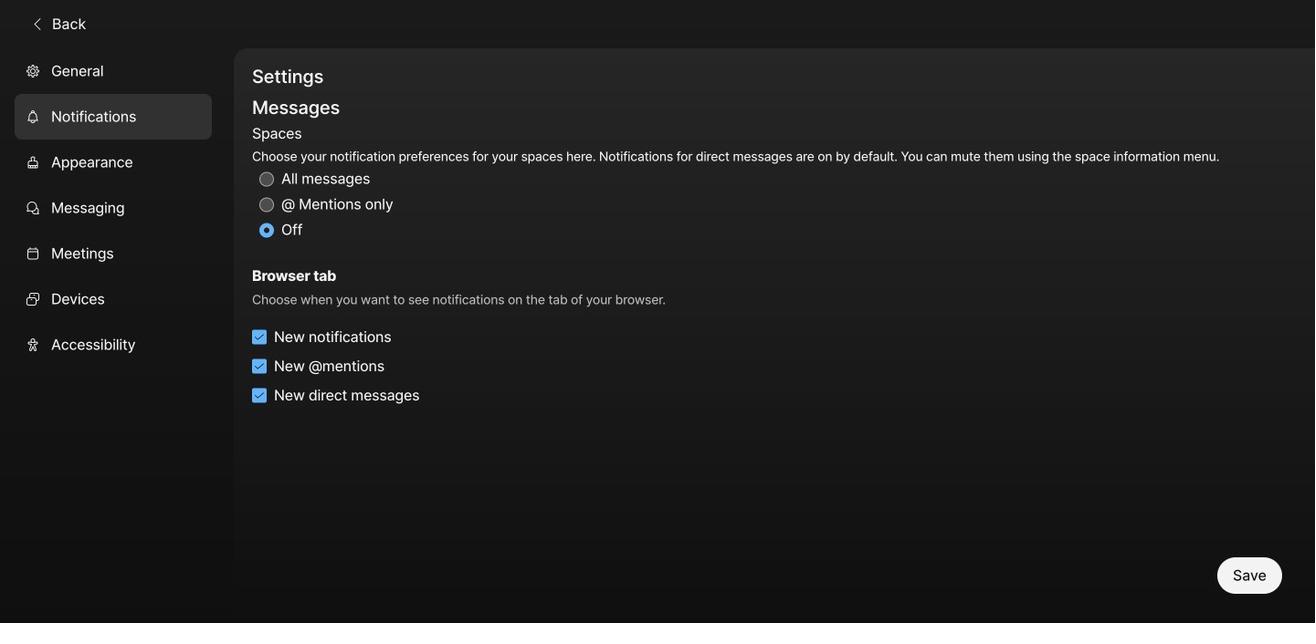 Task type: vqa. For each thing, say whether or not it's contained in the screenshot.
wrapper image in the Messaging tab
yes



Task type: locate. For each thing, give the bounding box(es) containing it.
wrapper image
[[26, 64, 40, 78], [26, 155, 40, 170], [26, 201, 40, 216], [26, 338, 40, 353], [254, 391, 265, 402]]

wrapper image
[[30, 17, 45, 31], [26, 110, 40, 124], [26, 247, 40, 261], [26, 292, 40, 307], [254, 332, 265, 343], [254, 362, 265, 372]]

devices tab
[[15, 277, 212, 322]]

wrapper image inside 'notifications' tab
[[26, 110, 40, 124]]

All messages radio
[[259, 172, 274, 187]]

meetings tab
[[15, 231, 212, 277]]

wrapper image for general 'tab'
[[26, 64, 40, 78]]

Off radio
[[259, 223, 274, 238]]

wrapper image inside general 'tab'
[[26, 64, 40, 78]]

@ Mentions only radio
[[259, 198, 274, 212]]

wrapper image inside accessibility tab
[[26, 338, 40, 353]]

wrapper image inside messaging tab
[[26, 201, 40, 216]]

wrapper image inside appearance tab
[[26, 155, 40, 170]]

wrapper image inside meetings "tab"
[[26, 247, 40, 261]]

wrapper image for appearance tab
[[26, 155, 40, 170]]

option group
[[252, 121, 1220, 243]]



Task type: describe. For each thing, give the bounding box(es) containing it.
wrapper image for messaging tab
[[26, 201, 40, 216]]

general tab
[[15, 48, 212, 94]]

messaging tab
[[15, 185, 212, 231]]

accessibility tab
[[15, 322, 212, 368]]

notifications tab
[[15, 94, 212, 140]]

wrapper image for accessibility tab
[[26, 338, 40, 353]]

wrapper image inside devices tab
[[26, 292, 40, 307]]

appearance tab
[[15, 140, 212, 185]]

settings navigation
[[0, 48, 234, 624]]



